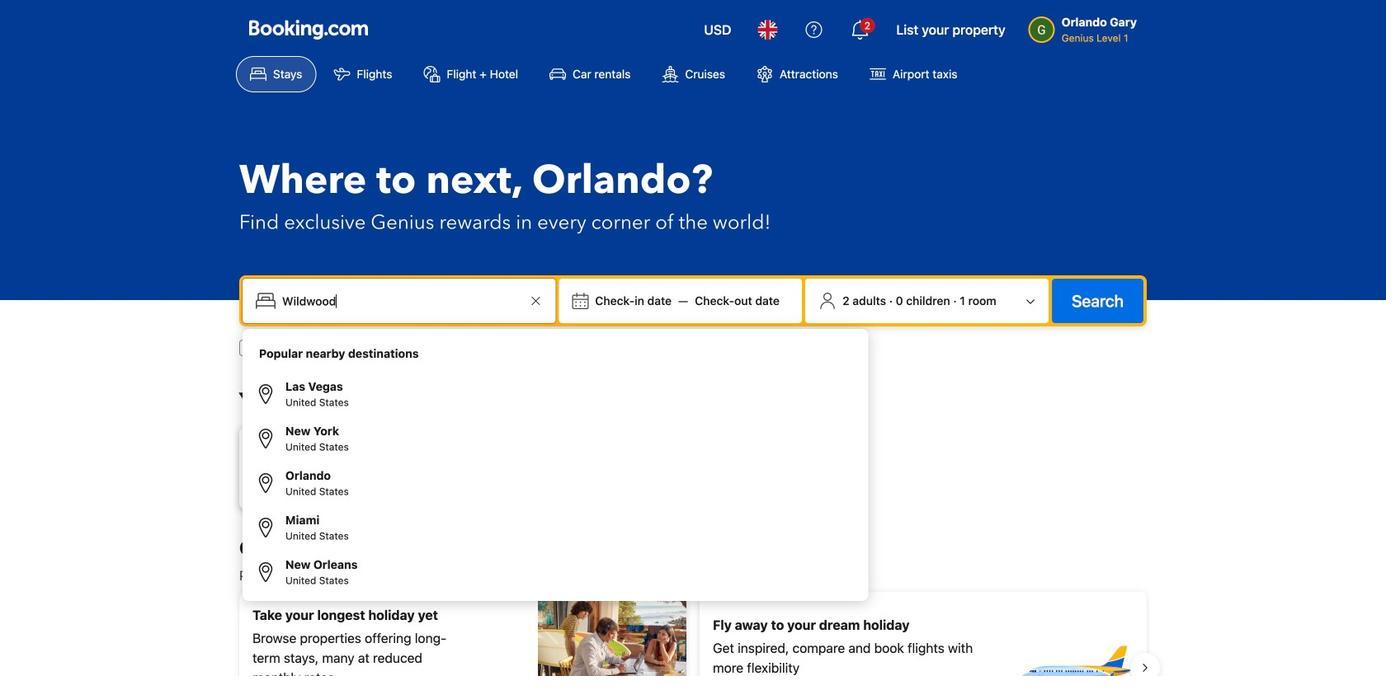 Task type: vqa. For each thing, say whether or not it's contained in the screenshot.
Your account menu Orlando Gary Genius Level 1 element
yes



Task type: describe. For each thing, give the bounding box(es) containing it.
Where are you going? field
[[276, 286, 526, 316]]

booking.com image
[[249, 20, 368, 40]]



Task type: locate. For each thing, give the bounding box(es) containing it.
region
[[226, 586, 1160, 677]]

group
[[249, 336, 862, 559]]

fly away to your dream holiday image
[[1018, 611, 1134, 677]]

take your longest holiday yet image
[[538, 593, 687, 677]]

your account menu orlando gary genius level 1 element
[[1029, 7, 1144, 45]]



